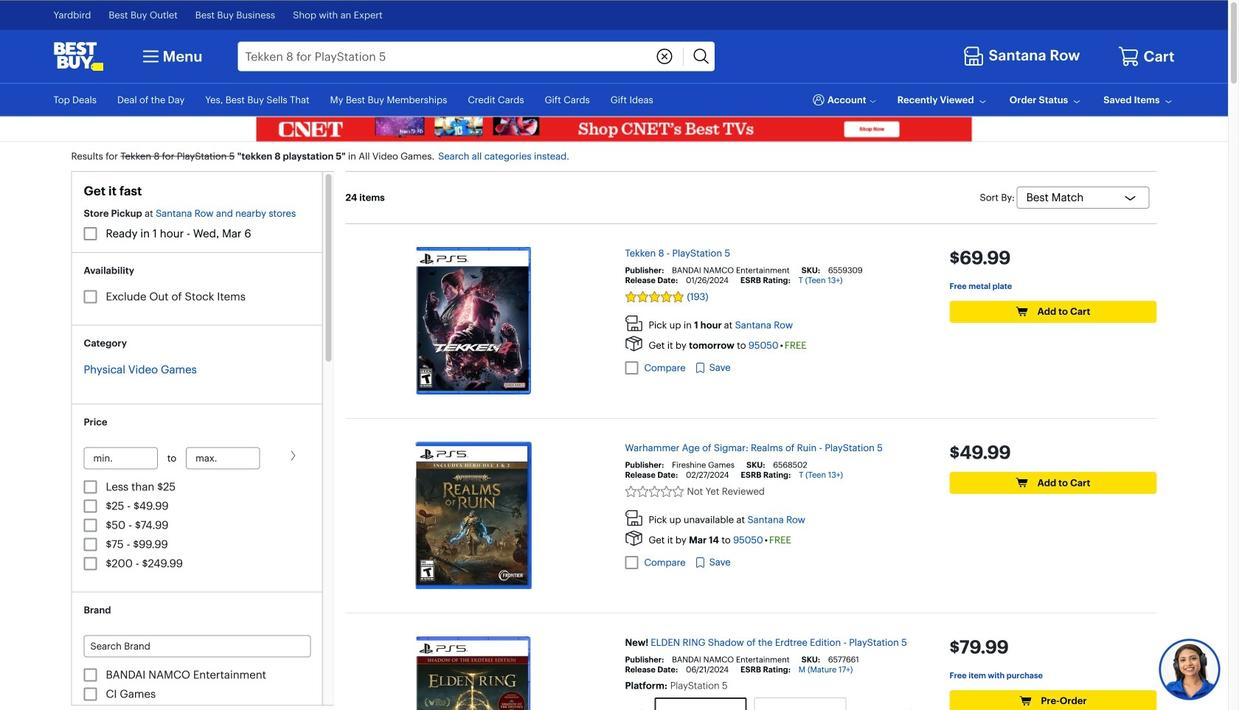 Task type: vqa. For each thing, say whether or not it's contained in the screenshot.
$50 - $74.99 option
yes



Task type: locate. For each thing, give the bounding box(es) containing it.
utility element
[[53, 84, 1175, 116]]

cart icon image
[[1118, 45, 1140, 68]]

Ready in 1 hour - Wed, Mar 6 checkbox
[[84, 227, 97, 240]]

$25 - $49.99 checkbox
[[84, 500, 97, 513]]

Exclude Out of Stock Items checkbox
[[84, 291, 97, 304]]

CI Games checkbox
[[84, 688, 97, 701]]

None checkbox
[[625, 362, 639, 375], [625, 556, 639, 570], [625, 362, 639, 375], [625, 556, 639, 570]]

apply price range image
[[288, 450, 299, 462]]



Task type: describe. For each thing, give the bounding box(es) containing it.
elden ring shadow of the erdtree edition - playstation 5 - front_zoom image
[[417, 637, 531, 711]]

Maximum Price text field
[[186, 448, 260, 470]]

warhammer age of sigmar: realms of ruin - playstation 5 - front_zoom image
[[416, 442, 532, 590]]

menu image
[[139, 45, 163, 68]]

bestbuy.com image
[[53, 42, 104, 71]]

$200 - $249.99 checkbox
[[84, 557, 97, 571]]

Less than $25 checkbox
[[84, 481, 97, 494]]

tekken 8 - playstation 5 - front_zoom image
[[416, 247, 531, 395]]

List is populated as you type. Navigate forward to read and select from the list text field
[[84, 636, 311, 658]]

best buy help human beacon image
[[1159, 639, 1222, 701]]

BANDAI NAMCO Entertainment checkbox
[[84, 669, 97, 682]]

advertisement element
[[256, 117, 973, 142]]

$50 - $74.99 checkbox
[[84, 519, 97, 532]]

Type to search. Navigate forward to hear suggestions text field
[[238, 42, 652, 71]]

Minimum Price text field
[[84, 448, 158, 470]]

$75 - $99.99 checkbox
[[84, 538, 97, 552]]



